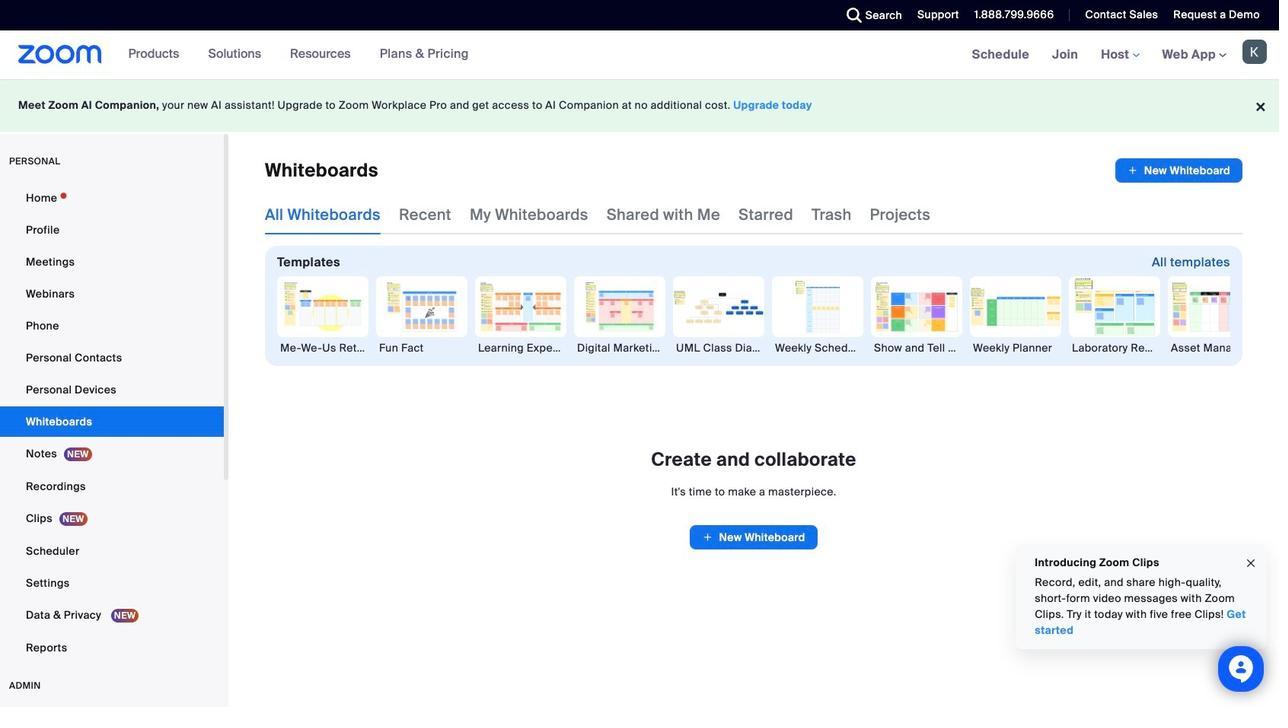 Task type: locate. For each thing, give the bounding box(es) containing it.
banner
[[0, 30, 1280, 80]]

0 horizontal spatial add image
[[703, 530, 713, 545]]

footer
[[0, 79, 1280, 132]]

show and tell with a twist element
[[872, 341, 963, 356]]

weekly planner element
[[971, 341, 1062, 356]]

add image
[[1128, 163, 1139, 178], [703, 530, 713, 545]]

application
[[1116, 158, 1243, 183], [691, 526, 818, 550]]

0 vertical spatial application
[[1116, 158, 1243, 183]]

profile picture image
[[1243, 40, 1268, 64]]

0 vertical spatial add image
[[1128, 163, 1139, 178]]

add image for application to the bottom
[[703, 530, 713, 545]]

1 horizontal spatial add image
[[1128, 163, 1139, 178]]

1 vertical spatial application
[[691, 526, 818, 550]]

1 vertical spatial add image
[[703, 530, 713, 545]]

1 horizontal spatial application
[[1116, 158, 1243, 183]]

0 horizontal spatial application
[[691, 526, 818, 550]]

asset management element
[[1169, 341, 1260, 356]]



Task type: describe. For each thing, give the bounding box(es) containing it.
uml class diagram element
[[673, 341, 765, 356]]

fun fact element
[[376, 341, 468, 356]]

weekly schedule element
[[772, 341, 864, 356]]

personal menu menu
[[0, 183, 224, 665]]

laboratory report element
[[1070, 341, 1161, 356]]

learning experience canvas element
[[475, 341, 567, 356]]

product information navigation
[[117, 30, 481, 79]]

me-we-us retrospective element
[[277, 341, 369, 356]]

close image
[[1246, 555, 1258, 572]]

add image for right application
[[1128, 163, 1139, 178]]

tabs of all whiteboard page tab list
[[265, 195, 931, 235]]

meetings navigation
[[961, 30, 1280, 80]]

zoom logo image
[[18, 45, 102, 64]]

digital marketing canvas element
[[574, 341, 666, 356]]



Task type: vqa. For each thing, say whether or not it's contained in the screenshot.
rightmost And
no



